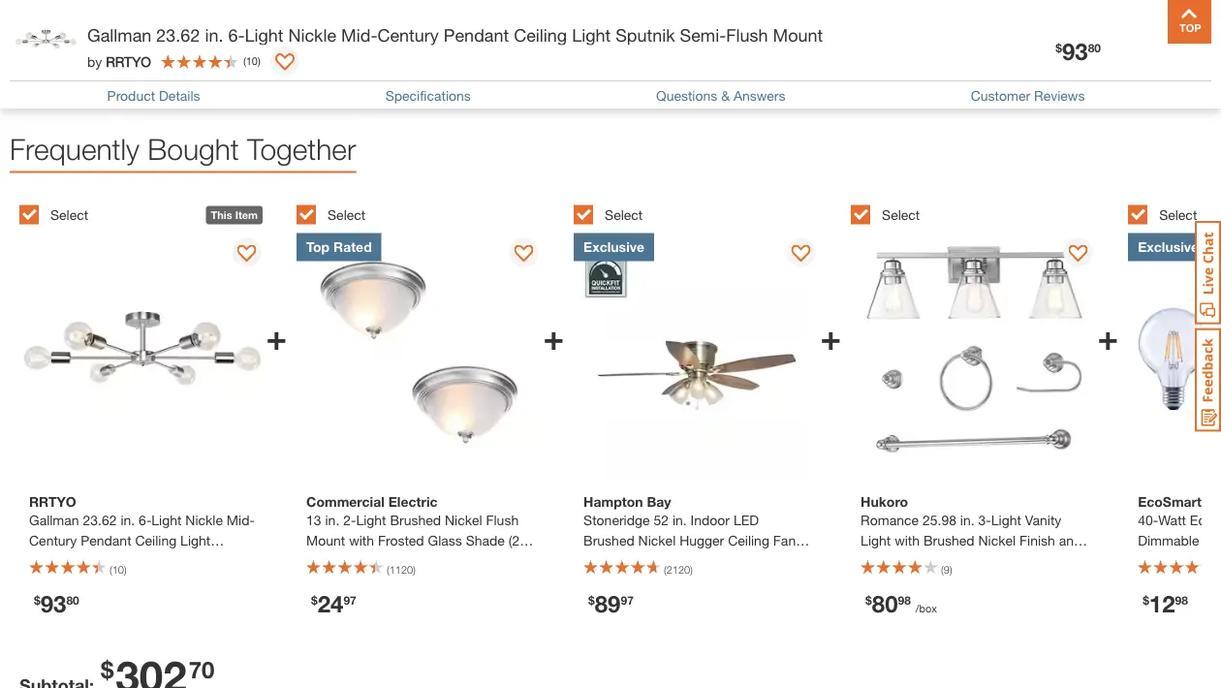 Task type: describe. For each thing, give the bounding box(es) containing it.
3-
[[979, 512, 992, 528]]

display image inside 3 / 5 group
[[792, 245, 811, 264]]

select for the 1 / 5 group
[[50, 207, 88, 223]]

frequently
[[10, 132, 140, 166]]

brushed inside hukoro romance 25.98 in. 3-light vanity light with brushed nickel finish and clear glass shade and bath set (5- piece)
[[924, 532, 975, 548]]

commercial electric 13 in. 2-light brushed nickel flush mount with frosted glass shade (2- pack)
[[306, 494, 525, 569]]

watt
[[1159, 512, 1187, 528]]

97 for 89
[[621, 594, 634, 607]]

+ for 3 / 5 group
[[821, 316, 842, 358]]

rated
[[334, 239, 372, 255]]

bought
[[148, 132, 239, 166]]

2 horizontal spatial 80
[[1089, 41, 1102, 55]]

+ for 2 / 5 group
[[544, 316, 565, 358]]

blades
[[749, 553, 791, 569]]

1 horizontal spatial mount
[[773, 24, 824, 45]]

by rrtyo
[[87, 53, 151, 69]]

13
[[306, 512, 322, 528]]

( 10 )
[[243, 55, 261, 67]]

80 inside the 1 / 5 group
[[66, 594, 79, 607]]

12
[[1150, 589, 1176, 617]]

( 1120 )
[[387, 563, 416, 576]]

finish
[[1020, 532, 1056, 548]]

0 horizontal spatial ceiling
[[514, 24, 567, 45]]

$ inside $ 12 98
[[1144, 594, 1150, 607]]

( for /box
[[942, 563, 944, 576]]

bay
[[647, 494, 672, 510]]

in. inside "commercial electric 13 in. 2-light brushed nickel flush mount with frosted glass shade (2- pack)"
[[325, 512, 340, 528]]

brushed inside "commercial electric 13 in. 2-light brushed nickel flush mount with frosted glass shade (2- pack)"
[[390, 512, 441, 528]]

mid-
[[341, 24, 378, 45]]

nickel inside "commercial electric 13 in. 2-light brushed nickel flush mount with frosted glass shade (2- pack)"
[[445, 512, 483, 528]]

glass inside hukoro romance 25.98 in. 3-light vanity light with brushed nickel finish and clear glass shade and bath set (5- piece)
[[897, 553, 931, 569]]

motor
[[678, 573, 714, 589]]

ceiling inside hampton bay stoneridge 52 in. indoor led brushed nickel hugger ceiling fan with light kit, 5 reversible blades and reversible motor
[[728, 532, 770, 548]]

specifications
[[386, 88, 471, 104]]

product details
[[107, 88, 200, 104]]

0 horizontal spatial customer reviews
[[10, 26, 166, 46]]

(5-
[[1061, 553, 1077, 569]]

89
[[595, 589, 621, 617]]

glass inside "commercial electric 13 in. 2-light brushed nickel flush mount with frosted glass shade (2- pack)"
[[428, 532, 462, 548]]

nickel inside hampton bay stoneridge 52 in. indoor led brushed nickel hugger ceiling fan with light kit, 5 reversible blades and reversible motor
[[639, 532, 676, 548]]

24
[[318, 589, 344, 617]]

4 / 5 group
[[852, 194, 1119, 645]]

sputnik
[[616, 24, 676, 45]]

nickle
[[288, 24, 337, 45]]

stoneridge 52 in. indoor led brushed nickel hugger ceiling fan with light kit, 5 reversible blades and reversible motor image
[[574, 233, 821, 480]]

top
[[306, 239, 330, 255]]

(2-
[[509, 532, 525, 548]]

light up clear
[[861, 532, 891, 548]]

exclusive for "5 / 5" group
[[1139, 239, 1200, 255]]

questions & answers
[[657, 88, 786, 104]]

13 in. 2-light brushed nickel flush mount with frosted glass shade (2-pack) image
[[297, 233, 544, 480]]

gallman 23.62 in. 6-light nickle mid-century pendant ceiling light sputnik semi-flush mount
[[87, 24, 824, 45]]

bath
[[1004, 553, 1033, 569]]

0 vertical spatial $ 93 80
[[1056, 37, 1102, 64]]

electric
[[389, 494, 438, 510]]

(10)
[[166, 56, 188, 72]]

9
[[944, 563, 950, 576]]

by
[[87, 53, 102, 69]]

light up 10
[[245, 24, 284, 45]]

$ 12 98
[[1144, 589, 1189, 617]]

shade inside hukoro romance 25.98 in. 3-light vanity light with brushed nickel finish and clear glass shade and bath set (5- piece)
[[935, 553, 974, 569]]

this item
[[211, 209, 258, 221]]

0 vertical spatial and
[[1060, 532, 1083, 548]]

top rated
[[306, 239, 372, 255]]

0 vertical spatial reviews
[[97, 26, 166, 46]]

3 / 5 group
[[574, 194, 842, 645]]

set
[[1037, 553, 1057, 569]]

/box
[[916, 602, 938, 615]]

mount inside "commercial electric 13 in. 2-light brushed nickel flush mount with frosted glass shade (2- pack)"
[[306, 532, 345, 548]]

piece)
[[861, 573, 899, 589]]

) for 24
[[413, 563, 416, 576]]

and inside hampton bay stoneridge 52 in. indoor led brushed nickel hugger ceiling fan with light kit, 5 reversible blades and reversible motor
[[584, 573, 607, 589]]

$ 93 80 inside the 1 / 5 group
[[34, 589, 79, 617]]

$ inside the 1 / 5 group
[[34, 594, 40, 607]]

2 / 5 group
[[297, 194, 565, 645]]

1 horizontal spatial and
[[978, 553, 1001, 569]]

) for 89
[[691, 563, 693, 576]]

pendant
[[444, 24, 509, 45]]

hampton
[[584, 494, 643, 510]]

kit,
[[647, 553, 667, 569]]

ecosmart
[[1139, 494, 1203, 510]]

select for 2 / 5 group
[[328, 207, 366, 223]]

top button
[[1169, 0, 1212, 44]]

23.62
[[156, 24, 200, 45]]

) for /box
[[950, 563, 953, 576]]

equiv
[[1191, 512, 1222, 528]]

( 9 )
[[942, 563, 953, 576]]

clear
[[861, 553, 893, 569]]

hukoro romance 25.98 in. 3-light vanity light with brushed nickel finish and clear glass shade and bath set (5- piece)
[[861, 494, 1083, 589]]

+ for 4 / 5 group
[[1098, 316, 1119, 358]]

in. left 6-
[[205, 24, 223, 45]]

gallman
[[87, 24, 152, 45]]

hukoro
[[861, 494, 909, 510]]

feedback link image
[[1196, 328, 1222, 433]]

stoneridge
[[584, 512, 650, 528]]

product image image
[[15, 10, 78, 73]]

item
[[235, 209, 258, 221]]

vanity
[[1026, 512, 1062, 528]]

70
[[189, 655, 215, 683]]

nickel inside hukoro romance 25.98 in. 3-light vanity light with brushed nickel finish and clear glass shade and bath set (5- piece)
[[979, 532, 1016, 548]]

25.98
[[923, 512, 957, 528]]

exclusive for 3 / 5 group
[[584, 239, 645, 255]]

with inside hukoro romance 25.98 in. 3-light vanity light with brushed nickel finish and clear glass shade and bath set (5- piece)
[[895, 532, 920, 548]]

$ inside $ 80 98 /box
[[866, 594, 873, 607]]

+ inside the 1 / 5 group
[[266, 316, 287, 358]]



Task type: locate. For each thing, give the bounding box(es) containing it.
(
[[243, 55, 246, 67], [387, 563, 390, 576], [664, 563, 667, 576], [942, 563, 944, 576]]

brushed
[[390, 512, 441, 528], [584, 532, 635, 548], [924, 532, 975, 548]]

select inside 4 / 5 group
[[883, 207, 921, 223]]

( inside 3 / 5 group
[[664, 563, 667, 576]]

0 vertical spatial reversible
[[682, 553, 745, 569]]

and up 89
[[584, 573, 607, 589]]

0 horizontal spatial 97
[[344, 594, 357, 607]]

&
[[722, 88, 730, 104]]

brushed down electric at the left
[[390, 512, 441, 528]]

mount
[[773, 24, 824, 45], [306, 532, 345, 548]]

flush
[[727, 24, 769, 45], [486, 512, 519, 528]]

0 vertical spatial 93
[[1063, 37, 1089, 64]]

pack)
[[306, 553, 340, 569]]

0 vertical spatial customer reviews
[[10, 26, 166, 46]]

1 horizontal spatial brushed
[[584, 532, 635, 548]]

led
[[734, 512, 759, 528]]

98 inside $ 12 98
[[1176, 594, 1189, 607]]

1 select from the left
[[50, 207, 88, 223]]

fan
[[774, 532, 796, 548]]

80 inside 4 / 5 group
[[873, 589, 899, 617]]

97 for 24
[[344, 594, 357, 607]]

select inside 3 / 5 group
[[605, 207, 643, 223]]

97 inside $ 24 97
[[344, 594, 357, 607]]

in. right 52
[[673, 512, 687, 528]]

romance
[[861, 512, 919, 528]]

with
[[349, 532, 374, 548], [895, 532, 920, 548], [584, 553, 609, 569]]

exclusive inside 3 / 5 group
[[584, 239, 645, 255]]

$ 80 98 /box
[[866, 589, 938, 617]]

brushed inside hampton bay stoneridge 52 in. indoor led brushed nickel hugger ceiling fan with light kit, 5 reversible blades and reversible motor
[[584, 532, 635, 548]]

with inside hampton bay stoneridge 52 in. indoor led brushed nickel hugger ceiling fan with light kit, 5 reversible blades and reversible motor
[[584, 553, 609, 569]]

0 horizontal spatial 93
[[40, 589, 66, 617]]

with down "romance"
[[895, 532, 920, 548]]

0 horizontal spatial flush
[[486, 512, 519, 528]]

$ inside $ 89 97
[[589, 594, 595, 607]]

93
[[1063, 37, 1089, 64], [40, 589, 66, 617]]

1 horizontal spatial 93
[[1063, 37, 1089, 64]]

1 vertical spatial customer
[[971, 88, 1031, 104]]

1 98 from the left
[[899, 594, 911, 607]]

display image inside 4 / 5 group
[[1069, 245, 1089, 264]]

98
[[899, 594, 911, 607], [1176, 594, 1189, 607]]

1 horizontal spatial reversible
[[682, 553, 745, 569]]

light inside "commercial electric 13 in. 2-light brushed nickel flush mount with frosted glass shade (2- pack)"
[[356, 512, 386, 528]]

1120
[[390, 563, 413, 576]]

3 select from the left
[[605, 207, 643, 223]]

light left vanity
[[992, 512, 1022, 528]]

select inside 2 / 5 group
[[328, 207, 366, 223]]

2 horizontal spatial and
[[1060, 532, 1083, 548]]

hugger
[[680, 532, 725, 548]]

1 horizontal spatial $ 93 80
[[1056, 37, 1102, 64]]

and
[[1060, 532, 1083, 548], [978, 553, 1001, 569], [584, 573, 607, 589]]

97 inside $ 89 97
[[621, 594, 634, 607]]

century
[[378, 24, 439, 45]]

1 horizontal spatial shade
[[935, 553, 974, 569]]

mount up 'answers'
[[773, 24, 824, 45]]

indoor
[[691, 512, 730, 528]]

glass left ( 9 )
[[897, 553, 931, 569]]

98 down 'ecosmart 40-watt equiv' in the bottom of the page
[[1176, 594, 1189, 607]]

) down 25.98
[[950, 563, 953, 576]]

2 97 from the left
[[621, 594, 634, 607]]

brushed down 'stoneridge'
[[584, 532, 635, 548]]

with up 89
[[584, 553, 609, 569]]

( inside 4 / 5 group
[[942, 563, 944, 576]]

customer
[[10, 26, 92, 46], [971, 88, 1031, 104]]

( left '5' at bottom right
[[664, 563, 667, 576]]

98 for 12
[[1176, 594, 1189, 607]]

1 horizontal spatial with
[[584, 553, 609, 569]]

5
[[671, 553, 678, 569]]

1 vertical spatial $ 93 80
[[34, 589, 79, 617]]

details
[[159, 88, 200, 104]]

1 horizontal spatial nickel
[[639, 532, 676, 548]]

1 vertical spatial reviews
[[1035, 88, 1086, 104]]

commercial
[[306, 494, 385, 510]]

display image inside 2 / 5 group
[[514, 245, 534, 264]]

with down 2-
[[349, 532, 374, 548]]

glass right frosted
[[428, 532, 462, 548]]

0 horizontal spatial 80
[[66, 594, 79, 607]]

5 select from the left
[[1160, 207, 1198, 223]]

with inside "commercial electric 13 in. 2-light brushed nickel flush mount with frosted glass shade (2- pack)"
[[349, 532, 374, 548]]

1 horizontal spatial 98
[[1176, 594, 1189, 607]]

$ 24 97
[[311, 589, 357, 617]]

0 horizontal spatial and
[[584, 573, 607, 589]]

1 97 from the left
[[344, 594, 357, 607]]

select for 3 / 5 group
[[605, 207, 643, 223]]

2 horizontal spatial brushed
[[924, 532, 975, 548]]

5 / 5 group
[[1129, 194, 1222, 645]]

0 vertical spatial flush
[[727, 24, 769, 45]]

light down the commercial
[[356, 512, 386, 528]]

shade
[[466, 532, 505, 548], [935, 553, 974, 569]]

0 vertical spatial customer
[[10, 26, 92, 46]]

shade inside "commercial electric 13 in. 2-light brushed nickel flush mount with frosted glass shade (2- pack)"
[[466, 532, 505, 548]]

flush up (2-
[[486, 512, 519, 528]]

brushed down 25.98
[[924, 532, 975, 548]]

1 exclusive from the left
[[584, 239, 645, 255]]

live chat image
[[1196, 221, 1222, 325]]

40-
[[1139, 512, 1159, 528]]

this
[[211, 209, 232, 221]]

0 vertical spatial shade
[[466, 532, 505, 548]]

1 vertical spatial and
[[978, 553, 1001, 569]]

semi-
[[680, 24, 727, 45]]

2 exclusive from the left
[[1139, 239, 1200, 255]]

1 horizontal spatial customer
[[971, 88, 1031, 104]]

) inside 3 / 5 group
[[691, 563, 693, 576]]

1 horizontal spatial exclusive
[[1139, 239, 1200, 255]]

) right (10)
[[258, 55, 261, 67]]

display image
[[275, 53, 295, 73], [237, 245, 256, 264], [514, 245, 534, 264], [792, 245, 811, 264], [1069, 245, 1089, 264]]

2-
[[343, 512, 356, 528]]

1 vertical spatial ceiling
[[728, 532, 770, 548]]

flush inside "commercial electric 13 in. 2-light brushed nickel flush mount with frosted glass shade (2- pack)"
[[486, 512, 519, 528]]

0 horizontal spatial customer
[[10, 26, 92, 46]]

ecosmart 40-watt equiv
[[1139, 494, 1222, 589]]

52
[[654, 512, 669, 528]]

in. left 2-
[[325, 512, 340, 528]]

mount up the pack)
[[306, 532, 345, 548]]

80
[[1089, 41, 1102, 55], [873, 589, 899, 617], [66, 594, 79, 607]]

in. inside hukoro romance 25.98 in. 3-light vanity light with brushed nickel finish and clear glass shade and bath set (5- piece)
[[961, 512, 975, 528]]

0 horizontal spatial 98
[[899, 594, 911, 607]]

$ 89 97
[[589, 589, 634, 617]]

light inside hampton bay stoneridge 52 in. indoor led brushed nickel hugger ceiling fan with light kit, 5 reversible blades and reversible motor
[[613, 553, 643, 569]]

1 vertical spatial customer reviews
[[971, 88, 1086, 104]]

0 horizontal spatial shade
[[466, 532, 505, 548]]

light left sputnik
[[572, 24, 611, 45]]

97
[[344, 594, 357, 607], [621, 594, 634, 607]]

select for "5 / 5" group
[[1160, 207, 1198, 223]]

0 horizontal spatial mount
[[306, 532, 345, 548]]

shade down 25.98
[[935, 553, 974, 569]]

2 98 from the left
[[1176, 594, 1189, 607]]

1 horizontal spatial glass
[[897, 553, 931, 569]]

0 horizontal spatial reversible
[[611, 573, 674, 589]]

( inside 2 / 5 group
[[387, 563, 390, 576]]

0 horizontal spatial brushed
[[390, 512, 441, 528]]

customer reviews button
[[971, 88, 1086, 104], [971, 88, 1086, 104]]

( for 89
[[664, 563, 667, 576]]

select inside "5 / 5" group
[[1160, 207, 1198, 223]]

0 horizontal spatial nickel
[[445, 512, 483, 528]]

( down 6-
[[243, 55, 246, 67]]

+
[[266, 316, 287, 358], [544, 316, 565, 358], [821, 316, 842, 358], [1098, 316, 1119, 358]]

frosted
[[378, 532, 424, 548]]

1 horizontal spatial customer reviews
[[971, 88, 1086, 104]]

1 vertical spatial glass
[[897, 553, 931, 569]]

product details button
[[107, 88, 200, 104], [107, 88, 200, 104]]

light left kit,
[[613, 553, 643, 569]]

romance 25.98 in. 3-light vanity light with brushed nickel finish and clear glass shade and bath set (5-piece) image
[[852, 233, 1098, 480]]

0 vertical spatial glass
[[428, 532, 462, 548]]

reviews
[[97, 26, 166, 46], [1035, 88, 1086, 104]]

1 horizontal spatial 80
[[873, 589, 899, 617]]

select for 4 / 5 group
[[883, 207, 921, 223]]

4 select from the left
[[883, 207, 921, 223]]

1 horizontal spatial ceiling
[[728, 532, 770, 548]]

$ inside $ 24 97
[[311, 594, 318, 607]]

98 inside $ 80 98 /box
[[899, 594, 911, 607]]

( 2120 )
[[664, 563, 693, 576]]

1 + from the left
[[266, 316, 287, 358]]

exclusive inside "5 / 5" group
[[1139, 239, 1200, 255]]

1 / 5 group
[[19, 194, 287, 645]]

0 horizontal spatial exclusive
[[584, 239, 645, 255]]

light
[[245, 24, 284, 45], [572, 24, 611, 45], [356, 512, 386, 528], [992, 512, 1022, 528], [861, 532, 891, 548], [613, 553, 643, 569]]

1 horizontal spatial 97
[[621, 594, 634, 607]]

+ inside 4 / 5 group
[[1098, 316, 1119, 358]]

1 vertical spatial flush
[[486, 512, 519, 528]]

questions & answers button
[[657, 88, 786, 104], [657, 88, 786, 104]]

3 + from the left
[[821, 316, 842, 358]]

0 horizontal spatial with
[[349, 532, 374, 548]]

) down frosted
[[413, 563, 416, 576]]

98 left /box
[[899, 594, 911, 607]]

( down 25.98
[[942, 563, 944, 576]]

0 vertical spatial mount
[[773, 24, 824, 45]]

reversible down kit,
[[611, 573, 674, 589]]

6-
[[228, 24, 245, 45]]

10
[[246, 55, 258, 67]]

2 + from the left
[[544, 316, 565, 358]]

in. inside hampton bay stoneridge 52 in. indoor led brushed nickel hugger ceiling fan with light kit, 5 reversible blades and reversible motor
[[673, 512, 687, 528]]

1 vertical spatial mount
[[306, 532, 345, 548]]

rrtyo
[[106, 53, 151, 69]]

$ 93 80
[[1056, 37, 1102, 64], [34, 589, 79, 617]]

hampton bay stoneridge 52 in. indoor led brushed nickel hugger ceiling fan with light kit, 5 reversible blades and reversible motor
[[584, 494, 796, 589]]

)
[[258, 55, 261, 67], [413, 563, 416, 576], [691, 563, 693, 576], [950, 563, 953, 576]]

) inside 2 / 5 group
[[413, 563, 416, 576]]

2 horizontal spatial with
[[895, 532, 920, 548]]

4 + from the left
[[1098, 316, 1119, 358]]

) right '5' at bottom right
[[691, 563, 693, 576]]

shade left (2-
[[466, 532, 505, 548]]

in. left the 3-
[[961, 512, 975, 528]]

2120
[[667, 563, 691, 576]]

1 vertical spatial reversible
[[611, 573, 674, 589]]

select
[[50, 207, 88, 223], [328, 207, 366, 223], [605, 207, 643, 223], [883, 207, 921, 223], [1160, 207, 1198, 223]]

( down frosted
[[387, 563, 390, 576]]

( for 24
[[387, 563, 390, 576]]

1 vertical spatial shade
[[935, 553, 974, 569]]

together
[[247, 132, 356, 166]]

2 vertical spatial and
[[584, 573, 607, 589]]

questions
[[657, 88, 718, 104]]

+ inside 3 / 5 group
[[821, 316, 842, 358]]

in.
[[205, 24, 223, 45], [325, 512, 340, 528], [673, 512, 687, 528], [961, 512, 975, 528]]

select inside the 1 / 5 group
[[50, 207, 88, 223]]

1 horizontal spatial flush
[[727, 24, 769, 45]]

ceiling down led at the bottom right of the page
[[728, 532, 770, 548]]

) inside 4 / 5 group
[[950, 563, 953, 576]]

0 vertical spatial ceiling
[[514, 24, 567, 45]]

0 horizontal spatial reviews
[[97, 26, 166, 46]]

ceiling
[[514, 24, 567, 45], [728, 532, 770, 548]]

exclusive
[[584, 239, 645, 255], [1139, 239, 1200, 255]]

2 select from the left
[[328, 207, 366, 223]]

2 horizontal spatial nickel
[[979, 532, 1016, 548]]

0 horizontal spatial glass
[[428, 532, 462, 548]]

93 inside the 1 / 5 group
[[40, 589, 66, 617]]

1 vertical spatial 93
[[40, 589, 66, 617]]

product
[[107, 88, 155, 104]]

display image inside the 1 / 5 group
[[237, 245, 256, 264]]

answers
[[734, 88, 786, 104]]

0 horizontal spatial $ 93 80
[[34, 589, 79, 617]]

40-watt equivalent g25 globe dimmable energy star clear glass filament led vintage edison light bulb soft white (3-pack) image
[[1129, 233, 1222, 480]]

reversible down 'hugger'
[[682, 553, 745, 569]]

frequently bought together
[[10, 132, 356, 166]]

flush up 'answers'
[[727, 24, 769, 45]]

+ inside 2 / 5 group
[[544, 316, 565, 358]]

ceiling right pendant at the left of page
[[514, 24, 567, 45]]

98 for 80
[[899, 594, 911, 607]]

and left 'bath'
[[978, 553, 1001, 569]]

and up "(5-"
[[1060, 532, 1083, 548]]

1 horizontal spatial reviews
[[1035, 88, 1086, 104]]



